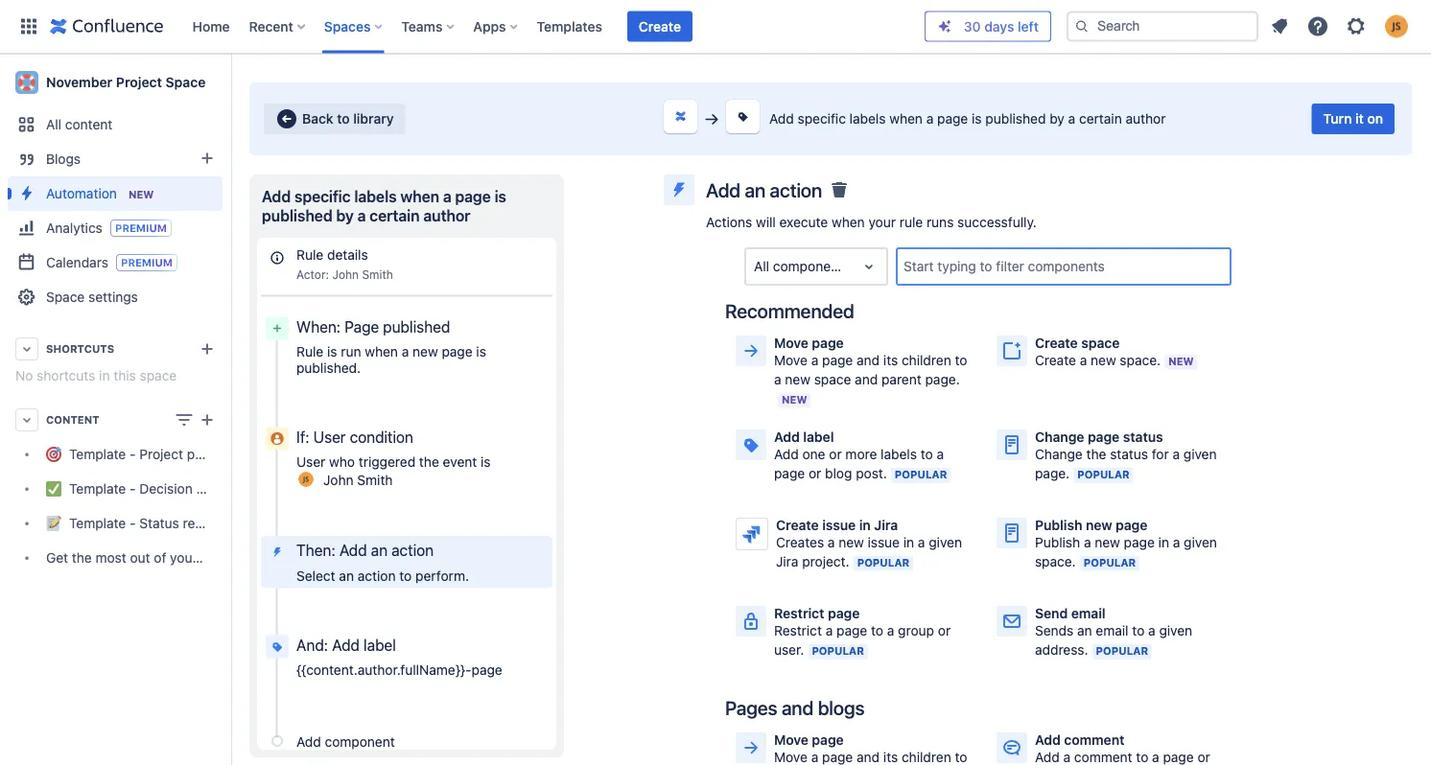 Task type: describe. For each thing, give the bounding box(es) containing it.
1 vertical spatial labels
[[354, 188, 397, 206]]

Select components text field
[[754, 257, 758, 276]]

blogs
[[46, 151, 81, 167]]

page inside 'restrict a page to a group or user.'
[[837, 623, 868, 639]]

certain inside add specific labels when a page is published by a certain author
[[370, 207, 420, 225]]

premium image for analytics
[[110, 220, 172, 237]]

pages and blogs
[[725, 697, 865, 719]]

restrict page
[[774, 606, 860, 622]]

1 horizontal spatial author
[[1126, 111, 1166, 127]]

premium image for calendars
[[116, 254, 177, 272]]

2 horizontal spatial published
[[986, 111, 1046, 127]]

shortcuts
[[46, 343, 114, 356]]

is inside add specific labels when a page is published by a certain author
[[495, 188, 507, 206]]

if: user condition
[[296, 428, 414, 446]]

space settings
[[46, 289, 138, 305]]

one
[[803, 447, 826, 462]]

1 vertical spatial user
[[296, 454, 326, 470]]

add inside add one or more labels to a page or blog post.
[[774, 447, 799, 462]]

0 horizontal spatial issue
[[823, 518, 856, 533]]

move for move page move a page and its children to a new space and parent page. new
[[774, 335, 809, 351]]

settings
[[88, 289, 138, 305]]

recent
[[249, 18, 293, 34]]

create link
[[627, 11, 693, 42]]

to inside sends an email to a given address.
[[1133, 623, 1145, 639]]

november
[[46, 74, 113, 90]]

calendars link
[[8, 246, 223, 280]]

library
[[353, 111, 394, 127]]

for
[[1152, 447, 1169, 462]]

in inside publish a new page in a given space.
[[1159, 535, 1170, 551]]

to inside 'move page move a page and its children to a new space and parent page. new'
[[955, 353, 968, 368]]

Search field
[[1067, 11, 1259, 42]]

more
[[846, 447, 877, 462]]

components
[[773, 259, 850, 274]]

an for select
[[339, 568, 354, 584]]

0 vertical spatial and
[[857, 353, 880, 368]]

create for create
[[639, 18, 681, 34]]

page inside publish a new page in a given space.
[[1124, 535, 1155, 551]]

popular for create issue in jira
[[857, 557, 910, 569]]

turn
[[1324, 111, 1352, 127]]

runs
[[927, 214, 954, 230]]

then: add an action
[[296, 542, 434, 560]]

1 vertical spatial and
[[855, 372, 878, 388]]

automation
[[46, 185, 117, 201]]

page
[[345, 318, 379, 336]]

0 vertical spatial specific
[[798, 111, 846, 127]]

select
[[296, 568, 335, 584]]

space inside the create space create a new space. new
[[1082, 335, 1120, 351]]

publish a new page in a given space.
[[1035, 535, 1217, 570]]

0 vertical spatial labels
[[850, 111, 886, 127]]

1 horizontal spatial the
[[419, 454, 439, 470]]

will
[[756, 214, 776, 230]]

send
[[1035, 606, 1068, 622]]

1 horizontal spatial space
[[166, 74, 206, 90]]

event
[[443, 454, 477, 470]]

your profile and preferences image
[[1386, 15, 1409, 38]]

the for get the most out of your team space
[[72, 550, 92, 566]]

1 horizontal spatial certain
[[1079, 111, 1122, 127]]

back to library button
[[264, 104, 405, 134]]

page. inside the change the status for a given page.
[[1035, 466, 1070, 482]]

Start typing to filter components field
[[898, 249, 1230, 284]]

address.
[[1035, 642, 1089, 658]]

analytics
[[46, 220, 103, 236]]

delete image for add an action
[[828, 178, 851, 201]]

creates
[[776, 535, 824, 551]]

0 vertical spatial email
[[1072, 606, 1106, 622]]

out
[[130, 550, 150, 566]]

team
[[201, 550, 232, 566]]

0 vertical spatial or
[[829, 447, 842, 462]]

apps
[[473, 18, 506, 34]]

published inside the when: page published rule is run when a new page is published.
[[383, 318, 450, 336]]

add label
[[774, 429, 834, 445]]

add comment button
[[986, 723, 1247, 766]]

specific inside add specific labels when a page is published by a certain author
[[295, 188, 351, 206]]

spaces button
[[318, 11, 390, 42]]

{{content.author.fullname}}-
[[296, 663, 472, 678]]

add inside and: add label {{content.author.fullname}}-page
[[332, 636, 360, 654]]

john smith
[[323, 472, 393, 488]]

- for decision
[[130, 481, 136, 497]]

templates link
[[531, 11, 608, 42]]

space element
[[0, 54, 289, 766]]

2 move from the top
[[774, 353, 808, 368]]

status for the
[[1110, 447, 1149, 462]]

popular for change page status
[[1078, 469, 1130, 481]]

status for page
[[1123, 429, 1164, 445]]

page inside the move page button
[[812, 733, 844, 748]]

- for project
[[130, 447, 136, 462]]

0 horizontal spatial author
[[424, 207, 471, 225]]

1 vertical spatial add specific labels when a page is published by a certain author
[[262, 188, 510, 225]]

1 vertical spatial smith
[[357, 472, 393, 488]]

0 vertical spatial project
[[116, 74, 162, 90]]

new inside publish a new page in a given space.
[[1095, 535, 1121, 551]]

given inside the change the status for a given page.
[[1184, 447, 1217, 462]]

spaces
[[324, 18, 371, 34]]

no shortcuts in this space
[[15, 368, 177, 384]]

an for sends
[[1078, 623, 1093, 639]]

1 vertical spatial john
[[323, 472, 354, 488]]

and:
[[296, 636, 328, 654]]

shortcuts button
[[8, 332, 223, 367]]

- for status
[[130, 516, 136, 532]]

template for template - status report
[[69, 516, 126, 532]]

content button
[[8, 403, 223, 438]]

0 vertical spatial add specific labels when a page is published by a certain author
[[770, 111, 1166, 127]]

project inside "link"
[[139, 447, 183, 462]]

restrict a page to a group or user.
[[774, 623, 951, 658]]

then: add an action image
[[668, 178, 691, 201]]

this
[[113, 368, 136, 384]]

condition
[[350, 428, 414, 446]]

all content
[[46, 117, 113, 132]]

restrict for popular
[[774, 623, 822, 639]]

of
[[154, 550, 166, 566]]

delete image for then: add an action
[[525, 541, 548, 564]]

when inside the when: page published rule is run when a new page is published.
[[365, 344, 398, 360]]

when inside add specific labels when a page is published by a certain author
[[400, 188, 439, 206]]

add shortcut image
[[196, 338, 219, 361]]

a inside the change the status for a given page.
[[1173, 447, 1180, 462]]

publish new page
[[1035, 518, 1148, 533]]

space inside 'move page move a page and its children to a new space and parent page. new'
[[814, 372, 851, 388]]

home
[[192, 18, 230, 34]]

1 horizontal spatial by
[[1050, 111, 1065, 127]]

and: add label {{content.author.fullname}}-page
[[296, 636, 503, 678]]

november project space link
[[8, 63, 223, 102]]

blogs link
[[8, 142, 223, 177]]

actor:
[[296, 268, 329, 282]]

change for change the status for a given page.
[[1035, 429, 1085, 445]]

published.
[[296, 360, 361, 376]]

calendars
[[46, 254, 108, 270]]

popular for publish new page
[[1084, 557, 1136, 569]]

sends an email to a given address.
[[1035, 623, 1193, 658]]

a inside the when: page published rule is run when a new page is published.
[[402, 344, 409, 360]]

space inside tree
[[236, 550, 273, 566]]

get the most out of your team space link
[[8, 541, 273, 576]]

or inside 'restrict a page to a group or user.'
[[938, 623, 951, 639]]

create space create a new space. new
[[1035, 335, 1194, 368]]

open image
[[858, 255, 881, 278]]

teams
[[401, 18, 443, 34]]

template for template - decision documentation
[[69, 481, 126, 497]]

labels inside add one or more labels to a page or blog post.
[[881, 447, 917, 462]]

label inside and: add label {{content.author.fullname}}-page
[[364, 636, 396, 654]]

new inside creates a new issue in a given jira project.
[[839, 535, 864, 551]]

when: page published rule is run when a new page is published.
[[296, 318, 486, 376]]

back
[[302, 111, 334, 127]]

recent button
[[243, 11, 313, 42]]

then:
[[296, 542, 336, 560]]

details
[[327, 247, 368, 262]]

content
[[46, 414, 99, 427]]

on
[[1368, 111, 1384, 127]]

analytics link
[[8, 211, 223, 246]]

who
[[329, 454, 355, 470]]

children
[[902, 353, 952, 368]]

to inside add one or more labels to a page or blog post.
[[921, 447, 933, 462]]

if:
[[296, 428, 310, 446]]

report
[[183, 516, 221, 532]]

new
[[128, 188, 154, 201]]

its
[[884, 353, 898, 368]]

30 days left button
[[926, 12, 1051, 41]]

banner containing home
[[0, 0, 1432, 54]]

john smith image
[[298, 472, 314, 487]]

to inside button
[[337, 111, 350, 127]]

left
[[1018, 18, 1039, 34]]

sends
[[1035, 623, 1074, 639]]

run
[[341, 344, 361, 360]]

space right this at left
[[140, 368, 177, 384]]

create for create issue in jira
[[776, 518, 819, 533]]

1 horizontal spatial label
[[803, 429, 834, 445]]

when:
[[296, 318, 341, 336]]



Task type: vqa. For each thing, say whether or not it's contained in the screenshot.
the rightmost 29 button
no



Task type: locate. For each thing, give the bounding box(es) containing it.
0 vertical spatial page.
[[925, 372, 960, 388]]

to left group
[[871, 623, 884, 639]]

0 horizontal spatial jira
[[776, 554, 799, 570]]

popular right address.
[[1096, 645, 1149, 658]]

tree inside space element
[[8, 438, 289, 576]]

days
[[985, 18, 1015, 34]]

given inside creates a new issue in a given jira project.
[[929, 535, 962, 551]]

space. inside publish a new page in a given space.
[[1035, 554, 1076, 570]]

jira up creates a new issue in a given jira project.
[[874, 518, 898, 533]]

page. down change page status
[[1035, 466, 1070, 482]]

john
[[332, 268, 359, 282], [323, 472, 354, 488]]

0 horizontal spatial by
[[336, 207, 354, 225]]

1 change from the top
[[1035, 429, 1085, 445]]

or right group
[[938, 623, 951, 639]]

action down then: add an action
[[358, 568, 396, 584]]

space. up change page status
[[1120, 353, 1161, 368]]

all for all components
[[754, 259, 770, 274]]

1 vertical spatial label
[[364, 636, 396, 654]]

apps button
[[468, 11, 525, 42]]

the left "event"
[[419, 454, 439, 470]]

home link
[[187, 11, 236, 42]]

user who triggered the event is
[[296, 454, 491, 470]]

2 vertical spatial and
[[782, 697, 814, 719]]

1 horizontal spatial jira
[[874, 518, 898, 533]]

an up select an action to perform.
[[371, 542, 388, 560]]

user right if:
[[313, 428, 346, 446]]

jira down creates
[[776, 554, 799, 570]]

page. down children
[[925, 372, 960, 388]]

smith down details
[[362, 268, 393, 282]]

space settings link
[[8, 280, 223, 315]]

to right children
[[955, 353, 968, 368]]

the for change the status for a given page.
[[1087, 447, 1107, 462]]

premium image
[[110, 220, 172, 237], [116, 254, 177, 272]]

action for add an action
[[770, 178, 822, 201]]

page inside add one or more labels to a page or blog post.
[[774, 466, 805, 482]]

create for create space create a new space. new
[[1035, 335, 1078, 351]]

publish inside publish a new page in a given space.
[[1035, 535, 1081, 551]]

certain up rule details actor: john smith
[[370, 207, 420, 225]]

1 vertical spatial project
[[139, 447, 183, 462]]

1 horizontal spatial your
[[869, 214, 896, 230]]

1 horizontal spatial page.
[[1035, 466, 1070, 482]]

create up creates
[[776, 518, 819, 533]]

template inside template - project plan "link"
[[69, 447, 126, 462]]

the inside tree
[[72, 550, 92, 566]]

successfully.
[[958, 214, 1037, 230]]

2 vertical spatial published
[[383, 318, 450, 336]]

email inside sends an email to a given address.
[[1096, 623, 1129, 639]]

0 vertical spatial rule
[[296, 247, 324, 262]]

1 template from the top
[[69, 447, 126, 462]]

add inside button
[[1035, 733, 1061, 748]]

is
[[972, 111, 982, 127], [495, 188, 507, 206], [327, 344, 337, 360], [476, 344, 486, 360], [481, 454, 491, 470]]

1 rule from the top
[[296, 247, 324, 262]]

- left 'status'
[[130, 516, 136, 532]]

label
[[803, 429, 834, 445], [364, 636, 396, 654]]

and up move page
[[782, 697, 814, 719]]

1 vertical spatial jira
[[776, 554, 799, 570]]

restrict inside 'restrict a page to a group or user.'
[[774, 623, 822, 639]]

premium image down new
[[110, 220, 172, 237]]

template - status report
[[69, 516, 221, 532]]

add an action
[[706, 178, 822, 201]]

project up all content link
[[116, 74, 162, 90]]

1 horizontal spatial issue
[[868, 535, 900, 551]]

- inside template - project plan "link"
[[130, 447, 136, 462]]

2 rule from the top
[[296, 344, 324, 360]]

all left content
[[46, 117, 61, 132]]

to inside 'restrict a page to a group or user.'
[[871, 623, 884, 639]]

restrict
[[774, 606, 825, 622], [774, 623, 822, 639]]

template down template - project plan "link"
[[69, 481, 126, 497]]

label up 'one'
[[803, 429, 834, 445]]

page
[[938, 111, 968, 127], [455, 188, 491, 206], [812, 335, 844, 351], [442, 344, 473, 360], [822, 353, 853, 368], [1088, 429, 1120, 445], [774, 466, 805, 482], [1116, 518, 1148, 533], [1124, 535, 1155, 551], [828, 606, 860, 622], [837, 623, 868, 639], [472, 663, 503, 678], [812, 733, 844, 748]]

2 vertical spatial move
[[774, 733, 809, 748]]

in up creates a new issue in a given jira project.
[[860, 518, 871, 533]]

0 vertical spatial by
[[1050, 111, 1065, 127]]

- inside template - status report link
[[130, 516, 136, 532]]

1 vertical spatial email
[[1096, 623, 1129, 639]]

an up will
[[745, 178, 766, 201]]

status left "for"
[[1110, 447, 1149, 462]]

delete image
[[828, 178, 851, 201], [525, 541, 548, 564]]

page. inside 'move page move a page and its children to a new space and parent page. new'
[[925, 372, 960, 388]]

0 horizontal spatial or
[[809, 466, 822, 482]]

status inside the change the status for a given page.
[[1110, 447, 1149, 462]]

1 horizontal spatial delete image
[[828, 178, 851, 201]]

given inside sends an email to a given address.
[[1160, 623, 1193, 639]]

email up sends an email to a given address.
[[1072, 606, 1106, 622]]

and left its
[[857, 353, 880, 368]]

move for move page
[[774, 733, 809, 748]]

- up template - decision documentation link
[[130, 447, 136, 462]]

rule details actor: john smith
[[296, 247, 393, 282]]

popular right post.
[[895, 469, 947, 481]]

john down who
[[323, 472, 354, 488]]

template inside template - decision documentation link
[[69, 481, 126, 497]]

create up change page status
[[1035, 353, 1077, 368]]

0 horizontal spatial page.
[[925, 372, 960, 388]]

in inside creates a new issue in a given jira project.
[[904, 535, 915, 551]]

to down publish a new page in a given space. on the bottom right of page
[[1133, 623, 1145, 639]]

0 horizontal spatial the
[[72, 550, 92, 566]]

1 vertical spatial status
[[1110, 447, 1149, 462]]

most
[[95, 550, 126, 566]]

published up actor:
[[262, 207, 333, 225]]

november project space
[[46, 74, 206, 90]]

jira
[[874, 518, 898, 533], [776, 554, 799, 570]]

banner
[[0, 0, 1432, 54]]

0 vertical spatial delete image
[[828, 178, 851, 201]]

1 vertical spatial action
[[392, 542, 434, 560]]

popular down restrict page
[[812, 645, 864, 658]]

an down the send email
[[1078, 623, 1093, 639]]

confluence image
[[50, 15, 164, 38], [50, 15, 164, 38]]

triggered
[[359, 454, 416, 470]]

labels
[[850, 111, 886, 127], [354, 188, 397, 206], [881, 447, 917, 462]]

2 vertical spatial -
[[130, 516, 136, 532]]

space. down publish new page
[[1035, 554, 1076, 570]]

settings icon image
[[1345, 15, 1368, 38]]

restrict for restrict a page to a group or user.
[[774, 606, 825, 622]]

30 days left
[[964, 18, 1039, 34]]

move page move a page and its children to a new space and parent page. new
[[774, 335, 968, 406]]

0 vertical spatial smith
[[362, 268, 393, 282]]

tree
[[8, 438, 289, 576]]

3 template from the top
[[69, 516, 126, 532]]

template inside template - status report link
[[69, 516, 126, 532]]

in inside space element
[[99, 368, 110, 384]]

send email
[[1035, 606, 1106, 622]]

create a page image
[[196, 409, 219, 432]]

in up group
[[904, 535, 915, 551]]

publish for publish new page
[[1035, 518, 1083, 533]]

move
[[774, 335, 809, 351], [774, 353, 808, 368], [774, 733, 809, 748]]

create inside global element
[[639, 18, 681, 34]]

specific up details
[[295, 188, 351, 206]]

tree containing template - project plan
[[8, 438, 289, 576]]

1 vertical spatial issue
[[868, 535, 900, 551]]

turn it on button
[[1312, 104, 1395, 134]]

notification icon image
[[1268, 15, 1292, 38]]

move inside button
[[774, 733, 809, 748]]

1 vertical spatial move
[[774, 353, 808, 368]]

certain down search image
[[1079, 111, 1122, 127]]

add specific labels when a page is published by a certain author up details
[[262, 188, 510, 225]]

your left rule on the right
[[869, 214, 896, 230]]

0 vertical spatial publish
[[1035, 518, 1083, 533]]

issue down create issue in jira on the right of page
[[868, 535, 900, 551]]

shortcuts
[[37, 368, 95, 384]]

an right select
[[339, 568, 354, 584]]

1 publish from the top
[[1035, 518, 1083, 533]]

change page status
[[1035, 429, 1164, 445]]

add specific labels when a page is published by a certain author down 30
[[770, 111, 1166, 127]]

2 vertical spatial action
[[358, 568, 396, 584]]

in down the change the status for a given page.
[[1159, 535, 1170, 551]]

in left this at left
[[99, 368, 110, 384]]

all down will
[[754, 259, 770, 274]]

get
[[46, 550, 68, 566]]

collapse sidebar image
[[209, 63, 251, 102]]

2 vertical spatial labels
[[881, 447, 917, 462]]

0 vertical spatial john
[[332, 268, 359, 282]]

an for add
[[745, 178, 766, 201]]

it
[[1356, 111, 1364, 127]]

an inside sends an email to a given address.
[[1078, 623, 1093, 639]]

project up decision
[[139, 447, 183, 462]]

given inside publish a new page in a given space.
[[1184, 535, 1217, 551]]

an
[[745, 178, 766, 201], [371, 542, 388, 560], [339, 568, 354, 584], [1078, 623, 1093, 639]]

0 vertical spatial user
[[313, 428, 346, 446]]

1 vertical spatial rule
[[296, 344, 324, 360]]

the
[[1087, 447, 1107, 462], [419, 454, 439, 470], [72, 550, 92, 566]]

in
[[99, 368, 110, 384], [860, 518, 871, 533], [904, 535, 915, 551], [1159, 535, 1170, 551]]

move page button
[[725, 723, 986, 766]]

user.
[[774, 642, 804, 658]]

1 vertical spatial restrict
[[774, 623, 822, 639]]

blog
[[825, 466, 852, 482]]

to left perform.
[[399, 568, 412, 584]]

appswitcher icon image
[[17, 15, 40, 38]]

2 horizontal spatial the
[[1087, 447, 1107, 462]]

email down the send email
[[1096, 623, 1129, 639]]

1 vertical spatial template
[[69, 481, 126, 497]]

user
[[313, 428, 346, 446], [296, 454, 326, 470]]

1 horizontal spatial specific
[[798, 111, 846, 127]]

0 horizontal spatial your
[[170, 550, 197, 566]]

space down calendars
[[46, 289, 85, 305]]

issue inside creates a new issue in a given jira project.
[[868, 535, 900, 551]]

2 vertical spatial template
[[69, 516, 126, 532]]

- inside template - decision documentation link
[[130, 481, 136, 497]]

a
[[927, 111, 934, 127], [1069, 111, 1076, 127], [443, 188, 452, 206], [357, 207, 366, 225], [402, 344, 409, 360], [811, 353, 819, 368], [1080, 353, 1087, 368], [774, 372, 782, 388], [937, 447, 944, 462], [1173, 447, 1180, 462], [828, 535, 835, 551], [918, 535, 925, 551], [1084, 535, 1091, 551], [1173, 535, 1181, 551], [826, 623, 833, 639], [887, 623, 895, 639], [1149, 623, 1156, 639]]

page inside and: add label {{content.author.fullname}}-page
[[472, 663, 503, 678]]

add
[[770, 111, 794, 127], [706, 178, 741, 201], [262, 188, 291, 206], [774, 429, 800, 445], [774, 447, 799, 462], [340, 542, 367, 560], [332, 636, 360, 654], [1035, 733, 1061, 748]]

help icon image
[[1307, 15, 1330, 38]]

change down change page status
[[1035, 447, 1083, 462]]

the inside the change the status for a given page.
[[1087, 447, 1107, 462]]

all
[[46, 117, 61, 132], [754, 259, 770, 274]]

create
[[639, 18, 681, 34], [1035, 335, 1078, 351], [1035, 353, 1077, 368], [776, 518, 819, 533]]

1 horizontal spatial published
[[383, 318, 450, 336]]

popular right project.
[[857, 557, 910, 569]]

create down start typing to filter components field
[[1035, 335, 1078, 351]]

0 horizontal spatial certain
[[370, 207, 420, 225]]

1 vertical spatial premium image
[[116, 254, 177, 272]]

your right of
[[170, 550, 197, 566]]

2 template from the top
[[69, 481, 126, 497]]

the down change page status
[[1087, 447, 1107, 462]]

john inside rule details actor: john smith
[[332, 268, 359, 282]]

0 vertical spatial restrict
[[774, 606, 825, 622]]

popular down change page status
[[1078, 469, 1130, 481]]

rule
[[900, 214, 923, 230]]

0 vertical spatial certain
[[1079, 111, 1122, 127]]

all content link
[[8, 107, 223, 142]]

template - project plan
[[69, 447, 213, 462]]

0 vertical spatial space
[[166, 74, 206, 90]]

create a blog image
[[196, 147, 219, 170]]

popular down publish new page
[[1084, 557, 1136, 569]]

premium icon image
[[937, 19, 953, 34]]

or down 'one'
[[809, 466, 822, 482]]

or up blog
[[829, 447, 842, 462]]

execute
[[780, 214, 828, 230]]

space. inside the create space create a new space. new
[[1120, 353, 1161, 368]]

change up the change the status for a given page.
[[1035, 429, 1085, 445]]

publish down publish new page
[[1035, 535, 1081, 551]]

a inside the create space create a new space. new
[[1080, 353, 1087, 368]]

new inside the when: page published rule is run when a new page is published.
[[413, 344, 438, 360]]

0 vertical spatial your
[[869, 214, 896, 230]]

action for select an action to perform.
[[358, 568, 396, 584]]

0 vertical spatial action
[[770, 178, 822, 201]]

rule inside the when: page published rule is run when a new page is published.
[[296, 344, 324, 360]]

0 horizontal spatial published
[[262, 207, 333, 225]]

group
[[898, 623, 935, 639]]

premium image up space settings link
[[116, 254, 177, 272]]

label up {{content.author.fullname}}-
[[364, 636, 396, 654]]

- left decision
[[130, 481, 136, 497]]

3 - from the top
[[130, 516, 136, 532]]

by inside add specific labels when a page is published by a certain author
[[336, 207, 354, 225]]

0 vertical spatial all
[[46, 117, 61, 132]]

rule up actor:
[[296, 247, 324, 262]]

1 horizontal spatial all
[[754, 259, 770, 274]]

project
[[116, 74, 162, 90], [139, 447, 183, 462]]

global element
[[12, 0, 925, 53]]

0 vertical spatial jira
[[874, 518, 898, 533]]

0 horizontal spatial label
[[364, 636, 396, 654]]

1 vertical spatial published
[[262, 207, 333, 225]]

1 vertical spatial by
[[336, 207, 354, 225]]

change the status for a given page.
[[1035, 447, 1217, 482]]

to right 'back'
[[337, 111, 350, 127]]

space up add label in the bottom of the page
[[814, 372, 851, 388]]

popular for add label
[[895, 469, 947, 481]]

perform.
[[416, 568, 469, 584]]

0 vertical spatial template
[[69, 447, 126, 462]]

to right the more
[[921, 447, 933, 462]]

1 - from the top
[[130, 447, 136, 462]]

rule inside rule details actor: john smith
[[296, 247, 324, 262]]

2 - from the top
[[130, 481, 136, 497]]

a inside add one or more labels to a page or blog post.
[[937, 447, 944, 462]]

2 change from the top
[[1035, 447, 1083, 462]]

all for all content
[[46, 117, 61, 132]]

status up "for"
[[1123, 429, 1164, 445]]

add comment
[[1035, 733, 1125, 748]]

3 move from the top
[[774, 733, 809, 748]]

rule down when:
[[296, 344, 324, 360]]

john down details
[[332, 268, 359, 282]]

actions will execute when your rule runs successfully.
[[706, 214, 1037, 230]]

a inside sends an email to a given address.
[[1149, 623, 1156, 639]]

change inside the change the status for a given page.
[[1035, 447, 1083, 462]]

2 publish from the top
[[1035, 535, 1081, 551]]

project.
[[802, 554, 850, 570]]

popular for send email
[[1096, 645, 1149, 658]]

jira image
[[741, 523, 764, 546], [741, 523, 764, 546]]

plan
[[187, 447, 213, 462]]

template down content dropdown button
[[69, 447, 126, 462]]

2 restrict from the top
[[774, 623, 822, 639]]

post.
[[856, 466, 887, 482]]

1 vertical spatial -
[[130, 481, 136, 497]]

1 vertical spatial author
[[424, 207, 471, 225]]

2 vertical spatial or
[[938, 623, 951, 639]]

0 vertical spatial premium image
[[110, 220, 172, 237]]

1 vertical spatial page.
[[1035, 466, 1070, 482]]

1 vertical spatial change
[[1035, 447, 1083, 462]]

publish up publish a new page in a given space. on the bottom right of page
[[1035, 518, 1083, 533]]

smith down the triggered
[[357, 472, 393, 488]]

1 restrict from the top
[[774, 606, 825, 622]]

specific up add an action
[[798, 111, 846, 127]]

0 vertical spatial change
[[1035, 429, 1085, 445]]

space left 'collapse sidebar' image
[[166, 74, 206, 90]]

change view image
[[173, 409, 196, 432]]

create right templates
[[639, 18, 681, 34]]

documentation
[[196, 481, 289, 497]]

1 move from the top
[[774, 335, 809, 351]]

move page
[[774, 733, 844, 748]]

user up the john smith "icon" at the bottom of page
[[296, 454, 326, 470]]

0 horizontal spatial all
[[46, 117, 61, 132]]

0 vertical spatial move
[[774, 335, 809, 351]]

your inside tree
[[170, 550, 197, 566]]

templates
[[537, 18, 602, 34]]

search image
[[1075, 19, 1090, 34]]

0 vertical spatial status
[[1123, 429, 1164, 445]]

0 horizontal spatial space
[[46, 289, 85, 305]]

and left parent on the right of the page
[[855, 372, 878, 388]]

0 horizontal spatial specific
[[295, 188, 351, 206]]

action up execute
[[770, 178, 822, 201]]

0 horizontal spatial delete image
[[525, 541, 548, 564]]

template up the most
[[69, 516, 126, 532]]

published down left
[[986, 111, 1046, 127]]

smith inside rule details actor: john smith
[[362, 268, 393, 282]]

your
[[869, 214, 896, 230], [170, 550, 197, 566]]

1 horizontal spatial space.
[[1120, 353, 1161, 368]]

-
[[130, 447, 136, 462], [130, 481, 136, 497], [130, 516, 136, 532]]

popular
[[895, 469, 947, 481], [1078, 469, 1130, 481], [857, 557, 910, 569], [1084, 557, 1136, 569], [812, 645, 864, 658], [1096, 645, 1149, 658]]

all inside all content link
[[46, 117, 61, 132]]

the right get
[[72, 550, 92, 566]]

space right team
[[236, 550, 273, 566]]

1 vertical spatial your
[[170, 550, 197, 566]]

popular for restrict page
[[812, 645, 864, 658]]

premium image inside analytics link
[[110, 220, 172, 237]]

publish for publish a new page in a given space.
[[1035, 535, 1081, 551]]

1 horizontal spatial or
[[829, 447, 842, 462]]

author
[[1126, 111, 1166, 127], [424, 207, 471, 225]]

get the most out of your team space
[[46, 550, 273, 566]]

actions
[[706, 214, 753, 230]]

2 horizontal spatial or
[[938, 623, 951, 639]]

premium image inside calendars 'link'
[[116, 254, 177, 272]]

jira inside creates a new issue in a given jira project.
[[776, 554, 799, 570]]

published right page
[[383, 318, 450, 336]]

change for popular
[[1035, 447, 1083, 462]]

1 vertical spatial publish
[[1035, 535, 1081, 551]]

template for template - project plan
[[69, 447, 126, 462]]

issue up project.
[[823, 518, 856, 533]]

space down start typing to filter components field
[[1082, 335, 1120, 351]]

template - decision documentation
[[69, 481, 289, 497]]

1 vertical spatial space
[[46, 289, 85, 305]]

0 vertical spatial -
[[130, 447, 136, 462]]

rule
[[296, 247, 324, 262], [296, 344, 324, 360]]

0 horizontal spatial add specific labels when a page is published by a certain author
[[262, 188, 510, 225]]

0 vertical spatial space.
[[1120, 353, 1161, 368]]

or
[[829, 447, 842, 462], [809, 466, 822, 482], [938, 623, 951, 639]]

0 horizontal spatial space.
[[1035, 554, 1076, 570]]

page inside the when: page published rule is run when a new page is published.
[[442, 344, 473, 360]]

action up perform.
[[392, 542, 434, 560]]

certain
[[1079, 111, 1122, 127], [370, 207, 420, 225]]

1 vertical spatial all
[[754, 259, 770, 274]]

30
[[964, 18, 981, 34]]



